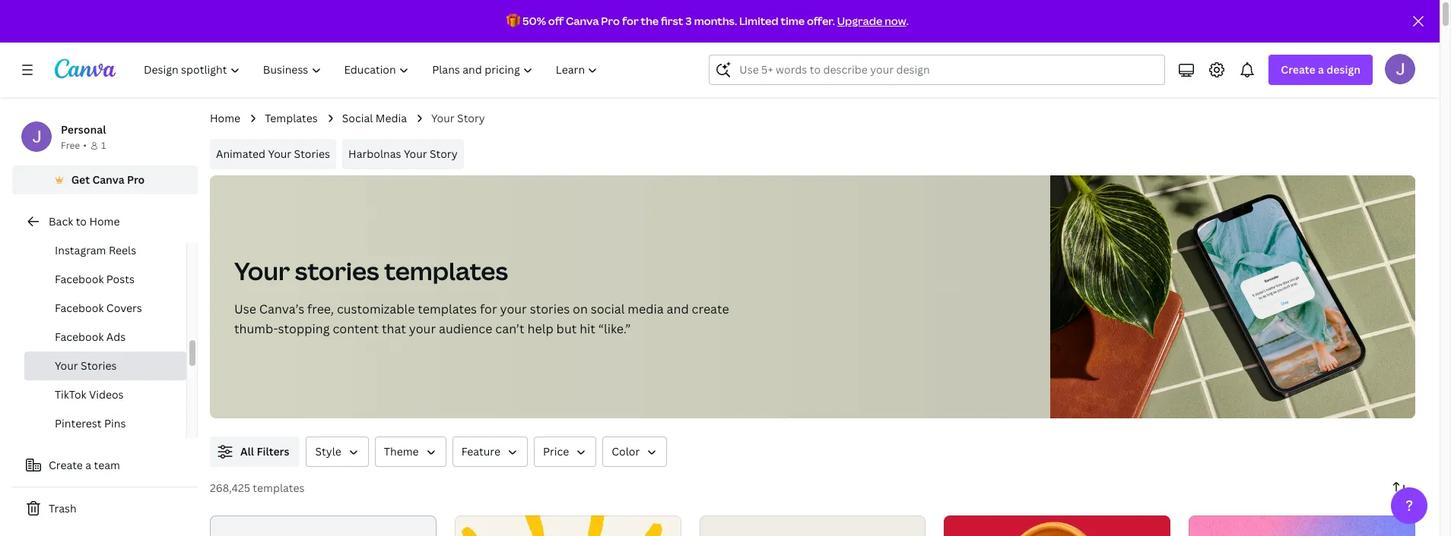 Task type: locate. For each thing, give the bounding box(es) containing it.
facebook posts link
[[24, 265, 186, 294]]

can't
[[495, 321, 525, 338]]

upgrade
[[837, 14, 882, 28]]

stories down templates link
[[294, 147, 330, 161]]

templates inside use canva's free, customizable templates for your stories on social media and create thumb-stopping content that your audience can't help but hit "like."
[[418, 301, 477, 318]]

canva right off
[[566, 14, 599, 28]]

0 vertical spatial stories
[[294, 147, 330, 161]]

the
[[641, 14, 659, 28]]

your
[[500, 301, 527, 318], [409, 321, 436, 338]]

stories down facebook ads link
[[81, 359, 117, 373]]

1 horizontal spatial for
[[622, 14, 639, 28]]

your
[[431, 111, 455, 125], [268, 147, 291, 161], [404, 147, 427, 161], [234, 255, 290, 287], [55, 359, 78, 373]]

for for templates
[[480, 301, 497, 318]]

facebook down 'instagram'
[[55, 272, 104, 287]]

None search field
[[709, 55, 1165, 85]]

jacob simon image
[[1385, 54, 1415, 84]]

media
[[628, 301, 664, 318]]

for left the the
[[622, 14, 639, 28]]

pinterest pins link
[[24, 410, 186, 439]]

1 horizontal spatial your
[[500, 301, 527, 318]]

off
[[548, 14, 564, 28]]

2 vertical spatial facebook
[[55, 330, 104, 345]]

for inside use canva's free, customizable templates for your stories on social media and create thumb-stopping content that your audience can't help but hit "like."
[[480, 301, 497, 318]]

1 horizontal spatial stories
[[530, 301, 570, 318]]

0 horizontal spatial home
[[89, 214, 120, 229]]

1 vertical spatial canva
[[92, 173, 124, 187]]

pinterest
[[55, 417, 102, 431]]

your for story
[[431, 111, 455, 125]]

stories up free,
[[295, 255, 379, 287]]

0 vertical spatial for
[[622, 14, 639, 28]]

facebook for facebook posts
[[55, 272, 104, 287]]

for
[[622, 14, 639, 28], [480, 301, 497, 318]]

free,
[[307, 301, 334, 318]]

0 horizontal spatial pro
[[127, 173, 145, 187]]

1 vertical spatial for
[[480, 301, 497, 318]]

templates down filters
[[253, 481, 305, 496]]

🎁
[[507, 14, 520, 28]]

templates link
[[265, 110, 318, 127]]

2 facebook from the top
[[55, 301, 104, 316]]

templates up use canva's free, customizable templates for your stories on social media and create thumb-stopping content that your audience can't help but hit "like."
[[384, 255, 508, 287]]

0 vertical spatial pro
[[601, 14, 620, 28]]

story
[[457, 111, 485, 125], [430, 147, 458, 161]]

your stories
[[55, 359, 117, 373]]

268,425
[[210, 481, 250, 496]]

feature button
[[452, 437, 528, 468]]

for up can't
[[480, 301, 497, 318]]

first
[[661, 14, 683, 28]]

0 vertical spatial a
[[1318, 62, 1324, 77]]

0 vertical spatial facebook
[[55, 272, 104, 287]]

limited
[[739, 14, 779, 28]]

home
[[210, 111, 240, 125], [89, 214, 120, 229]]

back to home
[[49, 214, 120, 229]]

stories inside use canva's free, customizable templates for your stories on social media and create thumb-stopping content that your audience can't help but hit "like."
[[530, 301, 570, 318]]

your up use
[[234, 255, 290, 287]]

0 horizontal spatial create
[[49, 459, 83, 473]]

facebook for facebook ads
[[55, 330, 104, 345]]

now
[[885, 14, 906, 28]]

1 horizontal spatial a
[[1318, 62, 1324, 77]]

stories
[[294, 147, 330, 161], [81, 359, 117, 373]]

3 facebook from the top
[[55, 330, 104, 345]]

1 vertical spatial a
[[85, 459, 91, 473]]

tiktok videos
[[55, 388, 124, 402]]

team
[[94, 459, 120, 473]]

create inside "create a design" dropdown button
[[1281, 62, 1316, 77]]

content
[[333, 321, 379, 338]]

1 horizontal spatial stories
[[294, 147, 330, 161]]

posts
[[106, 272, 135, 287]]

0 horizontal spatial your
[[409, 321, 436, 338]]

create left design
[[1281, 62, 1316, 77]]

home inside back to home link
[[89, 214, 120, 229]]

1 horizontal spatial home
[[210, 111, 240, 125]]

home up animated
[[210, 111, 240, 125]]

facebook
[[55, 272, 104, 287], [55, 301, 104, 316], [55, 330, 104, 345]]

back
[[49, 214, 73, 229]]

top level navigation element
[[134, 55, 611, 85]]

0 vertical spatial create
[[1281, 62, 1316, 77]]

pink modern attention important reminder instagram story image
[[944, 516, 1171, 537]]

facebook covers
[[55, 301, 142, 316]]

a left team
[[85, 459, 91, 473]]

268,425 templates
[[210, 481, 305, 496]]

1 vertical spatial stories
[[530, 301, 570, 318]]

your for stories
[[234, 255, 290, 287]]

stories
[[295, 255, 379, 287], [530, 301, 570, 318]]

0 vertical spatial canva
[[566, 14, 599, 28]]

1 vertical spatial facebook
[[55, 301, 104, 316]]

theme
[[384, 445, 419, 459]]

1 facebook from the top
[[55, 272, 104, 287]]

1 vertical spatial create
[[49, 459, 83, 473]]

a left design
[[1318, 62, 1324, 77]]

feature
[[461, 445, 500, 459]]

1 vertical spatial your
[[409, 321, 436, 338]]

0 vertical spatial stories
[[295, 255, 379, 287]]

home right to
[[89, 214, 120, 229]]

animated
[[216, 147, 266, 161]]

on
[[573, 301, 588, 318]]

Search search field
[[740, 56, 1156, 84]]

tiktok videos link
[[24, 381, 186, 410]]

your up can't
[[500, 301, 527, 318]]

pro
[[601, 14, 620, 28], [127, 173, 145, 187]]

facebook up facebook ads
[[55, 301, 104, 316]]

that
[[382, 321, 406, 338]]

1 horizontal spatial create
[[1281, 62, 1316, 77]]

stories up help
[[530, 301, 570, 318]]

canva's
[[259, 301, 304, 318]]

your right media
[[431, 111, 455, 125]]

pro up back to home link
[[127, 173, 145, 187]]

story inside harbolnas your story "link"
[[430, 147, 458, 161]]

1 vertical spatial templates
[[418, 301, 477, 318]]

yellow modern warning with sun rays instagram story image
[[455, 516, 681, 537]]

social media link
[[342, 110, 407, 127]]

your right the harbolnas
[[404, 147, 427, 161]]

facebook for facebook covers
[[55, 301, 104, 316]]

0 vertical spatial your
[[500, 301, 527, 318]]

hit
[[580, 321, 595, 338]]

canva right get
[[92, 173, 124, 187]]

social
[[591, 301, 625, 318]]

1 vertical spatial stories
[[81, 359, 117, 373]]

pro left the the
[[601, 14, 620, 28]]

canva inside button
[[92, 173, 124, 187]]

Sort by button
[[1385, 474, 1415, 504]]

but
[[556, 321, 577, 338]]

create left team
[[49, 459, 83, 473]]

facebook ads
[[55, 330, 126, 345]]

harbolnas your story
[[348, 147, 458, 161]]

templates up audience
[[418, 301, 477, 318]]

facebook up your stories
[[55, 330, 104, 345]]

filters
[[257, 445, 289, 459]]

your right that
[[409, 321, 436, 338]]

1 vertical spatial home
[[89, 214, 120, 229]]

a
[[1318, 62, 1324, 77], [85, 459, 91, 473]]

"like."
[[598, 321, 631, 338]]

help
[[528, 321, 553, 338]]

0 horizontal spatial for
[[480, 301, 497, 318]]

facebook posts
[[55, 272, 135, 287]]

1 horizontal spatial pro
[[601, 14, 620, 28]]

for for pro
[[622, 14, 639, 28]]

canva
[[566, 14, 599, 28], [92, 173, 124, 187]]

instagram
[[55, 243, 106, 258]]

0 horizontal spatial a
[[85, 459, 91, 473]]

get canva pro
[[71, 173, 145, 187]]

1 vertical spatial story
[[430, 147, 458, 161]]

templates
[[384, 255, 508, 287], [418, 301, 477, 318], [253, 481, 305, 496]]

create
[[1281, 62, 1316, 77], [49, 459, 83, 473]]

stopping
[[278, 321, 330, 338]]

reels
[[109, 243, 136, 258]]

0 horizontal spatial canva
[[92, 173, 124, 187]]

1 vertical spatial pro
[[127, 173, 145, 187]]

a inside button
[[85, 459, 91, 473]]

create inside create a team button
[[49, 459, 83, 473]]

instagram reels link
[[24, 237, 186, 265]]

your inside "link"
[[404, 147, 427, 161]]

a inside dropdown button
[[1318, 62, 1324, 77]]

create a design
[[1281, 62, 1361, 77]]

your up tiktok
[[55, 359, 78, 373]]



Task type: vqa. For each thing, say whether or not it's contained in the screenshot.
say
no



Task type: describe. For each thing, give the bounding box(es) containing it.
0 horizontal spatial stories
[[295, 255, 379, 287]]

all
[[240, 445, 254, 459]]

and
[[667, 301, 689, 318]]

harbolnas
[[348, 147, 401, 161]]

animated your stories link
[[210, 139, 336, 170]]

.
[[906, 14, 909, 28]]

2 vertical spatial templates
[[253, 481, 305, 496]]

create a design button
[[1269, 55, 1373, 85]]

media
[[376, 111, 407, 125]]

offer.
[[807, 14, 835, 28]]

audience
[[439, 321, 492, 338]]

social media
[[342, 111, 407, 125]]

get
[[71, 173, 90, 187]]

a for design
[[1318, 62, 1324, 77]]

ads
[[106, 330, 126, 345]]

pro inside button
[[127, 173, 145, 187]]

all filters button
[[210, 437, 300, 468]]

templates
[[265, 111, 318, 125]]

0 vertical spatial templates
[[384, 255, 508, 287]]

use canva's free, customizable templates for your stories on social media and create thumb-stopping content that your audience can't help but hit "like."
[[234, 301, 729, 338]]

🎁 50% off canva pro for the first 3 months. limited time offer. upgrade now .
[[507, 14, 909, 28]]

•
[[83, 139, 87, 152]]

orange pink textured gradient motivational quote instagram story image
[[1189, 516, 1415, 537]]

your stories templates
[[234, 255, 508, 287]]

covers
[[106, 301, 142, 316]]

50%
[[522, 14, 546, 28]]

facebook ads link
[[24, 323, 186, 352]]

1
[[101, 139, 106, 152]]

style button
[[306, 437, 369, 468]]

color
[[612, 445, 640, 459]]

design
[[1327, 62, 1361, 77]]

create a team button
[[12, 451, 198, 481]]

all filters
[[240, 445, 289, 459]]

facebook covers link
[[24, 294, 186, 323]]

your for stories
[[55, 359, 78, 373]]

your story
[[431, 111, 485, 125]]

price button
[[534, 437, 597, 468]]

create for create a design
[[1281, 62, 1316, 77]]

pinterest pins
[[55, 417, 126, 431]]

social
[[342, 111, 373, 125]]

harbolnas your story link
[[342, 139, 464, 170]]

color button
[[603, 437, 667, 468]]

trash link
[[12, 494, 198, 525]]

style
[[315, 445, 341, 459]]

videos
[[89, 388, 124, 402]]

customizable
[[337, 301, 415, 318]]

theme button
[[375, 437, 446, 468]]

instagram reels
[[55, 243, 136, 258]]

trash
[[49, 502, 77, 516]]

0 vertical spatial story
[[457, 111, 485, 125]]

upgrade now button
[[837, 14, 906, 28]]

thumb-
[[234, 321, 278, 338]]

price
[[543, 445, 569, 459]]

free
[[61, 139, 80, 152]]

time
[[781, 14, 805, 28]]

0 vertical spatial home
[[210, 111, 240, 125]]

use
[[234, 301, 256, 318]]

tiktok
[[55, 388, 86, 402]]

beige minimalistic modern coming soon launch instagram story image
[[699, 516, 926, 537]]

home link
[[210, 110, 240, 127]]

1 horizontal spatial canva
[[566, 14, 599, 28]]

get canva pro button
[[12, 166, 198, 195]]

free •
[[61, 139, 87, 152]]

pins
[[104, 417, 126, 431]]

create a team
[[49, 459, 120, 473]]

create
[[692, 301, 729, 318]]

back to home link
[[12, 207, 198, 237]]

0 horizontal spatial stories
[[81, 359, 117, 373]]

3
[[686, 14, 692, 28]]

a for team
[[85, 459, 91, 473]]

create for create a team
[[49, 459, 83, 473]]

animated your stories
[[216, 147, 330, 161]]

to
[[76, 214, 87, 229]]

your down templates link
[[268, 147, 291, 161]]

personal
[[61, 122, 106, 137]]



